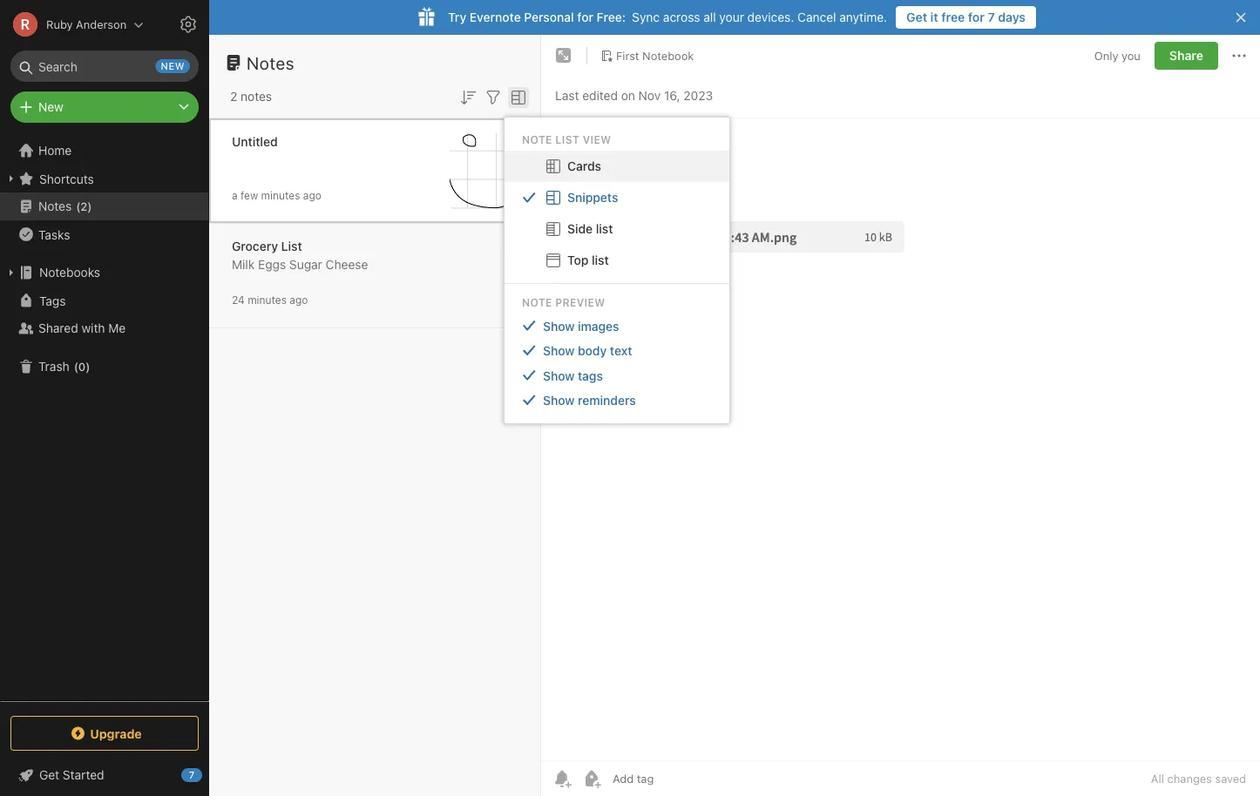 Task type: locate. For each thing, give the bounding box(es) containing it.
notes for notes
[[247, 52, 295, 73]]

dropdown list menu
[[505, 151, 729, 276], [505, 314, 729, 413]]

notes up tasks
[[38, 199, 72, 214]]

milk eggs sugar cheese
[[232, 258, 368, 272]]

0 vertical spatial ago
[[303, 190, 321, 202]]

notes for notes ( 2 )
[[38, 199, 72, 214]]

) down shortcuts button
[[87, 200, 92, 213]]

( right trash
[[74, 360, 78, 373]]

7
[[988, 10, 995, 24], [189, 770, 195, 781]]

cards link
[[505, 151, 729, 182]]

new
[[38, 100, 63, 114]]

1 horizontal spatial get
[[907, 10, 927, 24]]

show for show tags
[[543, 368, 575, 383]]

for right 'free'
[[968, 10, 985, 24]]

tags
[[578, 368, 603, 383]]

get for get it free for 7 days
[[907, 10, 927, 24]]

first
[[616, 49, 639, 62]]

body
[[578, 344, 607, 358]]

show down note preview
[[543, 319, 575, 333]]

1 dropdown list menu from the top
[[505, 151, 729, 276]]

evernote
[[470, 10, 521, 24]]

1 horizontal spatial for
[[968, 10, 985, 24]]

cards menu item
[[505, 151, 729, 182]]

for left free:
[[577, 10, 594, 24]]

1 vertical spatial get
[[39, 768, 59, 783]]

notes inside note list element
[[247, 52, 295, 73]]

side
[[567, 221, 593, 236]]

tree containing home
[[0, 137, 209, 701]]

settings image
[[178, 14, 199, 35]]

Note Editor text field
[[541, 119, 1260, 761]]

upgrade
[[90, 727, 142, 741]]

2 show from the top
[[543, 344, 575, 358]]

nov
[[639, 88, 661, 103]]

list for side list
[[596, 221, 613, 236]]

( for notes
[[76, 200, 80, 213]]

untitled
[[232, 135, 278, 149]]

1 vertical spatial (
[[74, 360, 78, 373]]

(
[[76, 200, 80, 213], [74, 360, 78, 373]]

minutes right few on the left top of page
[[261, 190, 300, 202]]

View options field
[[504, 85, 529, 108]]

0 vertical spatial note
[[522, 133, 552, 145]]

days
[[998, 10, 1026, 24]]

2
[[230, 89, 237, 104], [80, 200, 87, 213]]

shortcuts
[[39, 171, 94, 186]]

show left tags
[[543, 368, 575, 383]]

minutes right 24
[[248, 294, 287, 306]]

7 inside get it free for 7 days button
[[988, 10, 995, 24]]

edited
[[582, 88, 618, 103]]

show down show tags
[[543, 393, 575, 408]]

last
[[555, 88, 579, 103]]

( inside notes ( 2 )
[[76, 200, 80, 213]]

show tags link
[[505, 363, 729, 388]]

0 vertical spatial 7
[[988, 10, 995, 24]]

notes
[[247, 52, 295, 73], [38, 199, 72, 214]]

1 vertical spatial 2
[[80, 200, 87, 213]]

1 vertical spatial dropdown list menu
[[505, 314, 729, 413]]

dropdown list menu containing show images
[[505, 314, 729, 413]]

7 left days
[[988, 10, 995, 24]]

0 vertical spatial dropdown list menu
[[505, 151, 729, 276]]

Help and Learning task checklist field
[[0, 762, 209, 790]]

list right top
[[592, 253, 609, 267]]

2 dropdown list menu from the top
[[505, 314, 729, 413]]

a
[[232, 190, 238, 202]]

Add filters field
[[483, 85, 504, 108]]

1 vertical spatial )
[[86, 360, 90, 373]]

note for note list view
[[522, 133, 552, 145]]

get left it
[[907, 10, 927, 24]]

me
[[108, 321, 126, 336]]

view
[[583, 133, 611, 145]]

0 vertical spatial notes
[[247, 52, 295, 73]]

0 vertical spatial 2
[[230, 89, 237, 104]]

shortcuts button
[[0, 165, 208, 193]]

0 horizontal spatial get
[[39, 768, 59, 783]]

1 for from the left
[[577, 10, 594, 24]]

note left list
[[522, 133, 552, 145]]

note list view
[[522, 133, 611, 145]]

0 vertical spatial minutes
[[261, 190, 300, 202]]

0 horizontal spatial 7
[[189, 770, 195, 781]]

cards
[[567, 159, 601, 173]]

expand note image
[[553, 45, 574, 66]]

note left preview
[[522, 296, 552, 308]]

1 note from the top
[[522, 133, 552, 145]]

snippets
[[567, 190, 618, 204]]

share
[[1170, 48, 1204, 63]]

you
[[1122, 49, 1141, 62]]

show inside 'link'
[[543, 368, 575, 383]]

all
[[1151, 773, 1164, 786]]

list
[[596, 221, 613, 236], [592, 253, 609, 267]]

ago
[[303, 190, 321, 202], [290, 294, 308, 306]]

for
[[577, 10, 594, 24], [968, 10, 985, 24]]

anytime.
[[840, 10, 887, 24]]

2 down the shortcuts
[[80, 200, 87, 213]]

1 vertical spatial list
[[592, 253, 609, 267]]

note preview
[[522, 296, 605, 308]]

tree
[[0, 137, 209, 701]]

) for notes
[[87, 200, 92, 213]]

1 show from the top
[[543, 319, 575, 333]]

tags
[[39, 293, 66, 308]]

get it free for 7 days
[[907, 10, 1026, 24]]

get inside help and learning task checklist field
[[39, 768, 59, 783]]

few
[[241, 190, 258, 202]]

side list link
[[505, 213, 729, 245]]

0 vertical spatial )
[[87, 200, 92, 213]]

more actions image
[[1229, 45, 1250, 66]]

new
[[161, 61, 185, 72]]

show body text link
[[505, 338, 729, 363]]

Account field
[[0, 7, 144, 42]]

tasks
[[38, 227, 70, 242]]

4 show from the top
[[543, 393, 575, 408]]

list right side
[[596, 221, 613, 236]]

) inside notes ( 2 )
[[87, 200, 92, 213]]

1 vertical spatial notes
[[38, 199, 72, 214]]

1 horizontal spatial 7
[[988, 10, 995, 24]]

)
[[87, 200, 92, 213], [86, 360, 90, 373]]

) inside trash ( 0 )
[[86, 360, 90, 373]]

show tags
[[543, 368, 603, 383]]

0 vertical spatial get
[[907, 10, 927, 24]]

show up show tags
[[543, 344, 575, 358]]

sync
[[632, 10, 660, 24]]

new button
[[10, 92, 199, 123]]

3 show from the top
[[543, 368, 575, 383]]

show for show body text
[[543, 344, 575, 358]]

1 vertical spatial ago
[[290, 294, 308, 306]]

16,
[[664, 88, 680, 103]]

0 horizontal spatial notes
[[38, 199, 72, 214]]

on
[[621, 88, 635, 103]]

1 vertical spatial 7
[[189, 770, 195, 781]]

Sort options field
[[458, 85, 478, 108]]

0 horizontal spatial for
[[577, 10, 594, 24]]

ago right few on the left top of page
[[303, 190, 321, 202]]

0 horizontal spatial 2
[[80, 200, 87, 213]]

) right trash
[[86, 360, 90, 373]]

anderson
[[76, 18, 127, 31]]

it
[[930, 10, 938, 24]]

new search field
[[23, 51, 190, 82]]

get inside button
[[907, 10, 927, 24]]

notes up notes
[[247, 52, 295, 73]]

note list element
[[209, 35, 541, 797]]

for inside button
[[968, 10, 985, 24]]

images
[[578, 319, 619, 333]]

0 vertical spatial list
[[596, 221, 613, 236]]

1 horizontal spatial 2
[[230, 89, 237, 104]]

get left started
[[39, 768, 59, 783]]

2 note from the top
[[522, 296, 552, 308]]

notes
[[241, 89, 272, 104]]

1 vertical spatial note
[[522, 296, 552, 308]]

( inside trash ( 0 )
[[74, 360, 78, 373]]

Add tag field
[[611, 772, 742, 787]]

share button
[[1155, 42, 1218, 70]]

ago down milk eggs sugar cheese
[[290, 294, 308, 306]]

2 for from the left
[[968, 10, 985, 24]]

show reminders
[[543, 393, 636, 408]]

started
[[63, 768, 104, 783]]

2 left notes
[[230, 89, 237, 104]]

7 inside help and learning task checklist field
[[189, 770, 195, 781]]

0 vertical spatial (
[[76, 200, 80, 213]]

only you
[[1094, 49, 1141, 62]]

notes inside tree
[[38, 199, 72, 214]]

7 left click to collapse image
[[189, 770, 195, 781]]

1 horizontal spatial notes
[[247, 52, 295, 73]]

list for top list
[[592, 253, 609, 267]]

( down the shortcuts
[[76, 200, 80, 213]]

note for note preview
[[522, 296, 552, 308]]

grocery
[[232, 239, 278, 254]]



Task type: vqa. For each thing, say whether or not it's contained in the screenshot.
settings image
yes



Task type: describe. For each thing, give the bounding box(es) containing it.
cheese
[[326, 258, 368, 272]]

show reminders link
[[505, 388, 729, 413]]

get started
[[39, 768, 104, 783]]

notebooks link
[[0, 259, 208, 287]]

first notebook
[[616, 49, 694, 62]]

24 minutes ago
[[232, 294, 308, 306]]

top list link
[[505, 245, 729, 276]]

ruby
[[46, 18, 73, 31]]

eggs
[[258, 258, 286, 272]]

expand notebooks image
[[4, 266, 18, 280]]

a few minutes ago
[[232, 190, 321, 202]]

first notebook button
[[594, 44, 700, 68]]

reminders
[[578, 393, 636, 408]]

free:
[[597, 10, 626, 24]]

list
[[281, 239, 302, 254]]

snippets link
[[505, 182, 729, 213]]

) for trash
[[86, 360, 90, 373]]

note window element
[[541, 35, 1260, 797]]

tags button
[[0, 287, 208, 315]]

dropdown list menu containing cards
[[505, 151, 729, 276]]

side list
[[567, 221, 613, 236]]

tasks button
[[0, 220, 208, 248]]

devices.
[[747, 10, 794, 24]]

all changes saved
[[1151, 773, 1246, 786]]

More actions field
[[1229, 42, 1250, 70]]

changes
[[1167, 773, 1212, 786]]

show for show reminders
[[543, 393, 575, 408]]

upgrade button
[[10, 716, 199, 751]]

click to collapse image
[[203, 764, 216, 785]]

thumbnail image
[[450, 133, 526, 210]]

milk
[[232, 258, 255, 272]]

add a reminder image
[[552, 769, 573, 790]]

for for free:
[[577, 10, 594, 24]]

sugar
[[289, 258, 322, 272]]

1 vertical spatial minutes
[[248, 294, 287, 306]]

try
[[448, 10, 466, 24]]

shared
[[38, 321, 78, 336]]

ruby anderson
[[46, 18, 127, 31]]

list
[[555, 133, 580, 145]]

show images
[[543, 319, 619, 333]]

last edited on nov 16, 2023
[[555, 88, 713, 103]]

free
[[941, 10, 965, 24]]

shared with me link
[[0, 315, 208, 343]]

all
[[704, 10, 716, 24]]

trash ( 0 )
[[38, 360, 90, 374]]

24
[[232, 294, 245, 306]]

show for show images
[[543, 319, 575, 333]]

with
[[81, 321, 105, 336]]

home
[[38, 143, 72, 158]]

2 inside note list element
[[230, 89, 237, 104]]

Search text field
[[23, 51, 187, 82]]

your
[[719, 10, 744, 24]]

trash
[[38, 360, 69, 374]]

add filters image
[[483, 87, 504, 108]]

top list
[[567, 253, 609, 267]]

get it free for 7 days button
[[896, 6, 1036, 29]]

notes ( 2 )
[[38, 199, 92, 214]]

2023
[[684, 88, 713, 103]]

notebooks
[[39, 265, 100, 280]]

shared with me
[[38, 321, 126, 336]]

personal
[[524, 10, 574, 24]]

try evernote personal for free: sync across all your devices. cancel anytime.
[[448, 10, 887, 24]]

cancel
[[798, 10, 836, 24]]

grocery list
[[232, 239, 302, 254]]

home link
[[0, 137, 209, 165]]

saved
[[1215, 773, 1246, 786]]

top
[[567, 253, 589, 267]]

0
[[78, 360, 86, 373]]

2 inside notes ( 2 )
[[80, 200, 87, 213]]

add tag image
[[581, 769, 602, 790]]

only
[[1094, 49, 1119, 62]]

notebook
[[642, 49, 694, 62]]

get for get started
[[39, 768, 59, 783]]

for for 7
[[968, 10, 985, 24]]

show body text
[[543, 344, 632, 358]]

preview
[[555, 296, 605, 308]]

text
[[610, 344, 632, 358]]

across
[[663, 10, 700, 24]]

2 notes
[[230, 89, 272, 104]]

( for trash
[[74, 360, 78, 373]]



